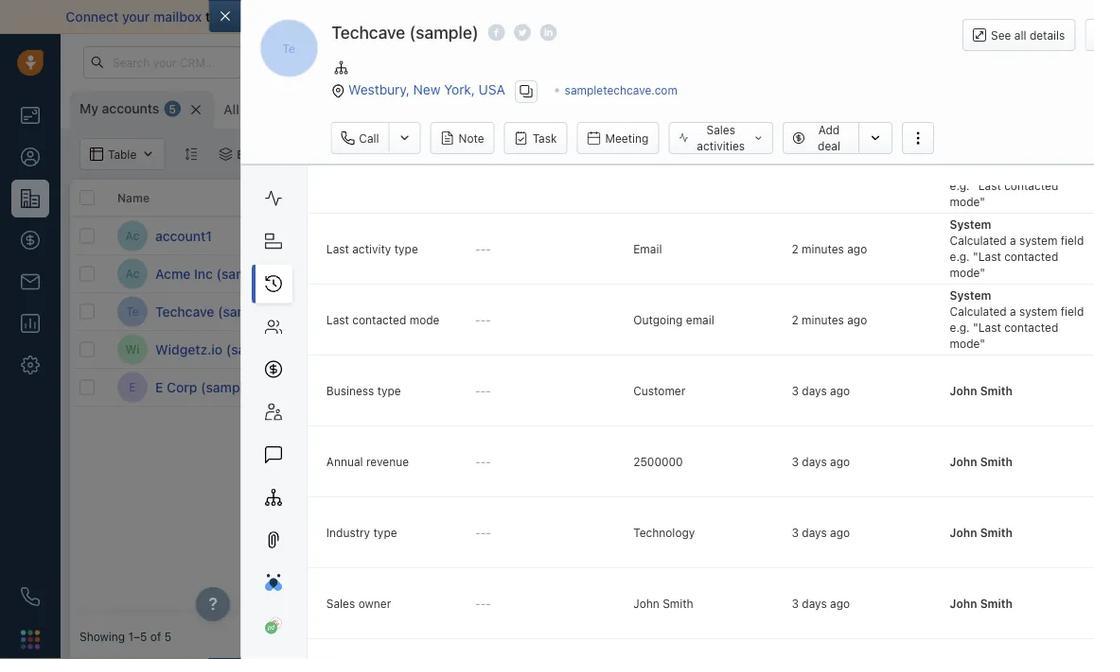 Task type: describe. For each thing, give the bounding box(es) containing it.
system for email
[[1019, 234, 1057, 247]]

acme
[[155, 266, 191, 282]]

all for all
[[659, 148, 673, 161]]

2 $ from the top
[[647, 302, 657, 320]]

widgetz.io
[[155, 342, 223, 357]]

next activity
[[931, 191, 1002, 204]]

cell inside grid
[[1064, 369, 1094, 406]]

1 horizontal spatial of
[[506, 9, 519, 25]]

type for industry type
[[373, 526, 397, 539]]

task button
[[504, 122, 567, 154]]

te button
[[260, 19, 318, 78]]

techcave (sample) inside dialog
[[332, 22, 478, 42]]

revenue
[[366, 455, 408, 468]]

e corp (sample)
[[155, 380, 256, 395]]

annual revenue
[[326, 455, 408, 468]]

scratch.
[[1010, 9, 1061, 25]]

1 0 from the top
[[661, 227, 670, 245]]

--- for business type
[[475, 384, 491, 397]]

from
[[978, 9, 1007, 25]]

1 + add task from the top
[[931, 230, 989, 243]]

ago for technology
[[830, 526, 850, 539]]

sampletechcave.com link
[[565, 84, 678, 97]]

3 for technology
[[791, 526, 798, 539]]

container_wx8msf4aqz5i3rn1 image inside bulk actions button
[[219, 148, 232, 161]]

applied
[[387, 148, 427, 161]]

ago for customer
[[830, 384, 850, 397]]

2 $ 0 from the top
[[647, 378, 670, 396]]

task for j icon associated with $ 0
[[966, 381, 989, 394]]

--- for sales owner
[[475, 597, 491, 610]]

techcave inside press space to select this row. row
[[155, 304, 214, 319]]

e.g. inside the calculated a system field e.g. "last contacted mode"
[[949, 179, 969, 192]]

2 0 from the top
[[661, 378, 670, 396]]

industry type
[[326, 526, 397, 539]]

have
[[896, 9, 925, 25]]

3,200
[[661, 302, 702, 320]]

sampletechcave.com
[[565, 84, 678, 97]]

calculated for outgoing email
[[949, 305, 1006, 318]]

"last for email
[[972, 250, 1001, 263]]

phone element
[[11, 578, 49, 616]]

mode" for outgoing email
[[949, 337, 985, 350]]

--- for industry type
[[475, 526, 491, 539]]

3 days ago for technology
[[791, 526, 850, 539]]

my territory accounts button down 'westbury,'
[[319, 102, 454, 117]]

connect
[[66, 9, 119, 25]]

1
[[349, 148, 355, 161]]

system for email
[[949, 217, 991, 231]]

mailbox
[[153, 9, 202, 25]]

type for business type
[[377, 384, 401, 397]]

ago for john smith
[[830, 597, 850, 610]]

5 inside my accounts 5
[[169, 102, 176, 115]]

--
[[363, 229, 374, 243]]

filter
[[358, 148, 384, 161]]

territory
[[342, 102, 393, 117]]

3 for 2500000
[[791, 455, 798, 468]]

press space to select this row. row containing acme inc (sample)
[[70, 256, 354, 293]]

account1
[[155, 228, 212, 244]]

te inside button
[[283, 42, 295, 55]]

don't
[[859, 9, 892, 25]]

widgetz.io (sample) link
[[155, 340, 281, 359]]

0 vertical spatial type
[[394, 242, 418, 255]]

system for outgoing email
[[949, 288, 991, 302]]

(sample) inside dialog
[[409, 22, 478, 42]]

2-
[[431, 9, 445, 25]]

3 + add task from the top
[[931, 305, 989, 318]]

last contacted mode
[[326, 313, 439, 326]]

minutes for outgoing email
[[801, 313, 844, 326]]

1–5
[[128, 630, 147, 644]]

techcave (sample) dialog
[[209, 0, 1094, 660]]

grid containing $ 0
[[70, 180, 1094, 614]]

see
[[991, 28, 1011, 42]]

cl for $ 5,600
[[1084, 343, 1094, 356]]

1 filter applied button
[[316, 138, 439, 170]]

row group containing account1
[[70, 218, 354, 407]]

bulk actions button
[[207, 138, 316, 170]]

last activity type
[[326, 242, 418, 255]]

annual
[[326, 455, 363, 468]]

+ cl for 5,600
[[1073, 343, 1094, 356]]

all accounts
[[223, 102, 300, 117]]

my accounts link
[[80, 99, 159, 118]]

3 more... button
[[466, 97, 552, 123]]

due in 2 days
[[1017, 343, 1088, 356]]

$ 3,200
[[647, 302, 702, 320]]

actions
[[264, 148, 304, 161]]

minutes for email
[[801, 242, 844, 255]]

connect your mailbox link
[[66, 9, 205, 25]]

wi
[[125, 343, 140, 356]]

add deal button
[[783, 122, 858, 154]]

contacted inside the calculated a system field e.g. "last contacted mode"
[[1004, 179, 1058, 192]]

close image
[[1066, 12, 1075, 22]]

activities
[[697, 139, 745, 153]]

business
[[326, 384, 374, 397]]

system inside the calculated a system field e.g. "last contacted mode"
[[1019, 163, 1057, 176]]

email
[[633, 242, 661, 255]]

ago for outgoing email
[[847, 313, 867, 326]]

my for my territory accounts
[[319, 102, 338, 117]]

industry
[[326, 526, 370, 539]]

all for all accounts
[[223, 102, 239, 117]]

customer
[[633, 384, 685, 397]]

(sample) right inc
[[216, 266, 272, 282]]

meeting
[[605, 131, 649, 145]]

york,
[[444, 82, 475, 97]]

field for email
[[1060, 234, 1083, 247]]

accounts for my
[[102, 101, 159, 116]]

3 days ago for 2500000
[[791, 455, 850, 468]]

calculated a system field e.g. "last contacted mode"
[[949, 163, 1083, 208]]

all button
[[584, 143, 690, 166]]

e for e
[[129, 381, 136, 394]]

"last for outgoing email
[[972, 321, 1001, 334]]

calculated inside the calculated a system field e.g. "last contacted mode"
[[949, 163, 1006, 176]]

acme inc (sample) link
[[155, 265, 272, 283]]

e.g. for email
[[949, 250, 969, 263]]

2 minutes ago for outgoing email
[[791, 313, 867, 326]]

3 for john smith
[[791, 597, 798, 610]]

--- for last activity type
[[475, 242, 491, 255]]

meeting button
[[577, 122, 659, 154]]

1 vertical spatial of
[[150, 630, 161, 644]]

showing
[[80, 630, 125, 644]]

corp
[[167, 380, 197, 395]]

owner
[[358, 597, 391, 610]]

widgetz.io (sample)
[[155, 342, 281, 357]]

Search your CRM... text field
[[83, 46, 273, 79]]

bulk actions
[[237, 148, 304, 161]]

start
[[945, 9, 974, 25]]

usa
[[479, 82, 505, 97]]

task
[[533, 131, 557, 145]]

mode
[[409, 313, 439, 326]]

facebook circled image
[[488, 22, 505, 42]]

a for outgoing email
[[1009, 305, 1016, 318]]

your
[[122, 9, 150, 25]]

sync
[[473, 9, 502, 25]]

days inside grid
[[1063, 343, 1088, 356]]

more...
[[503, 103, 541, 116]]

see all details
[[991, 28, 1065, 42]]

note
[[459, 131, 484, 145]]

0 horizontal spatial email
[[522, 9, 555, 25]]

my accounts 5
[[80, 101, 176, 116]]

2 to from the left
[[929, 9, 941, 25]]

my for my accounts 5
[[80, 101, 98, 116]]

enable
[[385, 9, 427, 25]]

accounts for all
[[243, 102, 300, 117]]

acme inc (sample)
[[155, 266, 272, 282]]

3 more...
[[492, 103, 541, 116]]

ago for email
[[847, 242, 867, 255]]

1 $ from the top
[[647, 227, 657, 245]]

technology
[[633, 526, 695, 539]]

press space to select this row. row containing $ 3,200
[[354, 293, 1094, 331]]

--- for annual revenue
[[475, 455, 491, 468]]

sales owner
[[326, 597, 391, 610]]

improve
[[222, 9, 272, 25]]

2 horizontal spatial accounts
[[396, 102, 454, 117]]

ac for acme inc (sample)
[[125, 267, 140, 281]]

widgetz.io
[[505, 343, 561, 356]]

call link
[[331, 122, 389, 154]]

new
[[413, 82, 441, 97]]

westbury, new york, usa link
[[348, 82, 505, 97]]

business type
[[326, 384, 401, 397]]



Task type: vqa. For each thing, say whether or not it's contained in the screenshot.
Cl associated with $ 0
yes



Task type: locate. For each thing, give the bounding box(es) containing it.
1 horizontal spatial accounts
[[243, 102, 300, 117]]

0 vertical spatial a
[[1009, 163, 1016, 176]]

$ left 5,600
[[647, 340, 657, 358]]

system calculated a system field e.g. "last contacted mode" for email
[[949, 217, 1083, 279]]

type right business
[[377, 384, 401, 397]]

0 vertical spatial 2 minutes ago
[[791, 242, 867, 255]]

1 vertical spatial activity
[[352, 242, 391, 255]]

phone image
[[21, 588, 40, 607]]

1 vertical spatial e.g.
[[949, 250, 969, 263]]

0 vertical spatial techcave (sample)
[[332, 22, 478, 42]]

(sample) down techcave (sample) link
[[226, 342, 281, 357]]

+ cl down the calculated a system field e.g. "last contacted mode"
[[1073, 229, 1094, 243]]

techcave inside dialog
[[332, 22, 405, 42]]

5 down search your crm... 'text field'
[[169, 102, 176, 115]]

container_wx8msf4aqz5i3rn1 image inside 1 filter applied "button"
[[328, 148, 342, 161]]

3 days ago
[[791, 384, 850, 397], [791, 455, 850, 468], [791, 526, 850, 539], [791, 597, 850, 610]]

1 $ 0 from the top
[[647, 227, 670, 245]]

0 vertical spatial mode"
[[949, 195, 985, 208]]

3 3 days ago from the top
[[791, 526, 850, 539]]

email up 5,600
[[686, 313, 714, 326]]

container_wx8msf4aqz5i3rn1 image
[[219, 148, 232, 161], [794, 381, 807, 394]]

1 field from the top
[[1060, 163, 1083, 176]]

$ down $ 5,600
[[647, 378, 657, 396]]

of right 'facebook circled' image
[[506, 9, 519, 25]]

1 vertical spatial minutes
[[801, 313, 844, 326]]

2 vertical spatial cl
[[1084, 343, 1094, 356]]

s image
[[364, 297, 395, 327]]

sales inside sales activities
[[707, 123, 735, 136]]

2 task from the top
[[966, 267, 989, 281]]

activity for next
[[960, 191, 1002, 204]]

activity up l icon
[[352, 242, 391, 255]]

1 vertical spatial system
[[1019, 234, 1057, 247]]

3 + cl from the top
[[1073, 343, 1094, 356]]

1 horizontal spatial container_wx8msf4aqz5i3rn1 image
[[794, 381, 807, 394]]

my down connect
[[80, 101, 98, 116]]

1 system calculated a system field e.g. "last contacted mode" from the top
[[949, 217, 1083, 279]]

1 task from the top
[[966, 230, 989, 243]]

sales up activities
[[707, 123, 735, 136]]

0 horizontal spatial techcave
[[155, 304, 214, 319]]

2 cl from the top
[[1084, 305, 1094, 318]]

2 minutes ago for email
[[791, 242, 867, 255]]

0 horizontal spatial all
[[223, 102, 239, 117]]

sales for sales owner
[[326, 597, 355, 610]]

ac down name
[[125, 229, 140, 243]]

0 vertical spatial sales
[[707, 123, 735, 136]]

$ 0 up $ 3,200
[[647, 227, 670, 245]]

2 system from the top
[[1019, 234, 1057, 247]]

so you don't have to start from scratch.
[[815, 9, 1061, 25]]

e corp (sample) link
[[155, 378, 256, 397]]

last left s icon
[[326, 313, 349, 326]]

inc
[[194, 266, 213, 282]]

1 vertical spatial j image
[[364, 372, 395, 403]]

my left territory
[[319, 102, 338, 117]]

2 vertical spatial system
[[1019, 305, 1057, 318]]

system calculated a system field e.g. "last contacted mode" for outgoing email
[[949, 288, 1083, 350]]

grid
[[70, 180, 1094, 614]]

0 horizontal spatial to
[[205, 9, 218, 25]]

3 cl from the top
[[1084, 343, 1094, 356]]

1 vertical spatial mode"
[[949, 266, 985, 279]]

press space to select this row. row containing techcave (sample)
[[70, 293, 354, 331]]

e
[[155, 380, 163, 395], [129, 381, 136, 394]]

field inside the calculated a system field e.g. "last contacted mode"
[[1060, 163, 1083, 176]]

0 vertical spatial system calculated a system field e.g. "last contacted mode"
[[949, 217, 1083, 279]]

2 vertical spatial type
[[373, 526, 397, 539]]

1 --- from the top
[[475, 242, 491, 255]]

sales
[[707, 123, 735, 136], [326, 597, 355, 610]]

2 vertical spatial calculated
[[949, 305, 1006, 318]]

in
[[1040, 343, 1049, 356]]

account1 link
[[155, 227, 212, 246]]

2 system calculated a system field e.g. "last contacted mode" from the top
[[949, 288, 1083, 350]]

e left 'corp'
[[155, 380, 163, 395]]

call button
[[331, 122, 389, 154]]

activity inside the techcave (sample) dialog
[[352, 242, 391, 255]]

of
[[506, 9, 519, 25], [150, 630, 161, 644]]

2 vertical spatial field
[[1060, 305, 1083, 318]]

5,600
[[661, 340, 702, 358]]

ago for 2500000
[[830, 455, 850, 468]]

1 horizontal spatial techcave (sample)
[[332, 22, 478, 42]]

0 vertical spatial of
[[506, 9, 519, 25]]

next
[[931, 191, 957, 204]]

1 horizontal spatial all
[[659, 148, 673, 161]]

0 vertical spatial all
[[223, 102, 239, 117]]

3 e.g. from the top
[[949, 321, 969, 334]]

cell
[[1064, 369, 1094, 406]]

sales for sales activities
[[707, 123, 735, 136]]

3 system from the top
[[1019, 305, 1057, 318]]

2 mode" from the top
[[949, 266, 985, 279]]

2 vertical spatial mode"
[[949, 337, 985, 350]]

way
[[445, 9, 470, 25]]

0 down $ 5,600
[[661, 378, 670, 396]]

$ 0
[[647, 227, 670, 245], [647, 378, 670, 396]]

1 horizontal spatial e
[[155, 380, 163, 395]]

all up bulk
[[223, 102, 239, 117]]

system for outgoing email
[[1019, 305, 1057, 318]]

+ cl for 0
[[1073, 229, 1094, 243]]

0 horizontal spatial my
[[80, 101, 98, 116]]

1 horizontal spatial to
[[929, 9, 941, 25]]

bulk
[[237, 148, 261, 161]]

press space to select this row. row containing widgetz.io (sample)
[[70, 331, 354, 369]]

2 vertical spatial + cl
[[1073, 343, 1094, 356]]

to right "mailbox"
[[205, 9, 218, 25]]

3 days ago for john smith
[[791, 597, 850, 610]]

4 $ from the top
[[647, 378, 657, 396]]

techcave (sample) inside grid
[[155, 304, 273, 319]]

press space to select this row. row containing + add task
[[354, 256, 1094, 293]]

westbury, new york, usa
[[348, 82, 505, 97]]

my inside my territory accounts button
[[319, 102, 338, 117]]

container_wx8msf4aqz5i3rn1 image inside row group
[[794, 381, 807, 394]]

system
[[1019, 163, 1057, 176], [1019, 234, 1057, 247], [1019, 305, 1057, 318]]

1 horizontal spatial my
[[319, 102, 338, 117]]

1 vertical spatial 5
[[164, 630, 171, 644]]

contacted right next activity
[[1004, 179, 1058, 192]]

+ cl right in
[[1073, 343, 1094, 356]]

$ up $ 3,200
[[647, 227, 657, 245]]

1 vertical spatial techcave (sample)
[[155, 304, 273, 319]]

2 field from the top
[[1060, 234, 1083, 247]]

2 vertical spatial "last
[[972, 321, 1001, 334]]

1 vertical spatial 2
[[791, 313, 798, 326]]

0 up $ 3,200
[[661, 227, 670, 245]]

add
[[818, 123, 840, 136], [942, 230, 963, 243], [942, 267, 963, 281], [942, 305, 963, 318], [942, 381, 963, 394]]

$
[[647, 227, 657, 245], [647, 302, 657, 320], [647, 340, 657, 358], [647, 378, 657, 396]]

2 for email
[[791, 242, 798, 255]]

2 vertical spatial a
[[1009, 305, 1016, 318]]

all accounts button
[[214, 91, 310, 129], [223, 102, 300, 117]]

days for john smith
[[801, 597, 826, 610]]

0 horizontal spatial accounts
[[102, 101, 159, 116]]

type up l icon
[[394, 242, 418, 255]]

0 vertical spatial 0
[[661, 227, 670, 245]]

mode" inside the calculated a system field e.g. "last contacted mode"
[[949, 195, 985, 208]]

contacted down the calculated a system field e.g. "last contacted mode"
[[1004, 250, 1058, 263]]

1 ac from the top
[[125, 229, 140, 243]]

0 horizontal spatial e
[[129, 381, 136, 394]]

+ cl for 3,200
[[1073, 305, 1094, 318]]

3 $ from the top
[[647, 340, 657, 358]]

note button
[[430, 122, 495, 154]]

all
[[1014, 28, 1026, 42]]

1 to from the left
[[205, 9, 218, 25]]

john smith
[[812, 229, 872, 243], [812, 305, 872, 318], [812, 343, 872, 356], [812, 381, 872, 394], [949, 384, 1012, 397], [949, 455, 1012, 468], [949, 526, 1012, 539], [633, 597, 693, 610], [949, 597, 1012, 610]]

0 vertical spatial container_wx8msf4aqz5i3rn1 image
[[219, 148, 232, 161]]

my territory accounts button up call at left
[[310, 91, 461, 129]]

1 vertical spatial sales
[[326, 597, 355, 610]]

name row
[[70, 180, 354, 218]]

so
[[815, 9, 830, 25]]

+ add task
[[931, 230, 989, 243], [931, 267, 989, 281], [931, 305, 989, 318], [931, 381, 989, 394]]

+ cl
[[1073, 229, 1094, 243], [1073, 305, 1094, 318], [1073, 343, 1094, 356]]

1 calculated from the top
[[949, 163, 1006, 176]]

1 vertical spatial 0
[[661, 378, 670, 396]]

3 inside 'button'
[[492, 103, 500, 116]]

cl
[[1084, 229, 1094, 243], [1084, 305, 1094, 318], [1084, 343, 1094, 356]]

1 vertical spatial "last
[[972, 250, 1001, 263]]

e down wi
[[129, 381, 136, 394]]

last
[[326, 242, 349, 255], [326, 313, 349, 326]]

techcave up widgetz.io
[[155, 304, 214, 319]]

deal
[[818, 139, 840, 153]]

press space to select this row. row
[[70, 218, 354, 256], [354, 218, 1094, 256], [70, 256, 354, 293], [354, 256, 1094, 293], [70, 293, 354, 331], [354, 293, 1094, 331], [70, 331, 354, 369], [354, 331, 1094, 369], [70, 369, 354, 407], [354, 369, 1094, 407]]

1 system from the top
[[949, 217, 991, 231]]

row group containing $ 0
[[354, 218, 1094, 407]]

1 vertical spatial + cl
[[1073, 305, 1094, 318]]

due
[[1017, 343, 1037, 356]]

1 horizontal spatial sales
[[707, 123, 735, 136]]

ac left acme
[[125, 267, 140, 281]]

and
[[359, 9, 382, 25]]

2 + cl from the top
[[1073, 305, 1094, 318]]

1 vertical spatial system
[[949, 288, 991, 302]]

o
[[575, 103, 584, 116]]

2 for outgoing email
[[791, 313, 798, 326]]

my territory accounts
[[319, 102, 454, 117]]

0 horizontal spatial sales
[[326, 597, 355, 610]]

(sample) down widgetz.io (sample) 'link'
[[201, 380, 256, 395]]

2 "last from the top
[[972, 250, 1001, 263]]

2 2 minutes ago from the top
[[791, 313, 867, 326]]

2 a from the top
[[1009, 234, 1016, 247]]

type right industry at the bottom of page
[[373, 526, 397, 539]]

0 vertical spatial cl
[[1084, 229, 1094, 243]]

1 2 minutes ago from the top
[[791, 242, 867, 255]]

(sample) left 'facebook circled' image
[[409, 22, 478, 42]]

2 ac from the top
[[125, 267, 140, 281]]

0 vertical spatial email
[[522, 9, 555, 25]]

twitter circled image
[[514, 22, 531, 42]]

3 task from the top
[[966, 305, 989, 318]]

days for 2500000
[[801, 455, 826, 468]]

0 horizontal spatial techcave (sample)
[[155, 304, 273, 319]]

1 vertical spatial te
[[126, 305, 139, 318]]

email right 'facebook circled' image
[[522, 9, 555, 25]]

3 "last from the top
[[972, 321, 1001, 334]]

activity right the next in the top of the page
[[960, 191, 1002, 204]]

activity inside grid
[[960, 191, 1002, 204]]

sales left owner
[[326, 597, 355, 610]]

$ left 3,200
[[647, 302, 657, 320]]

all link
[[654, 143, 690, 166]]

my territory accounts button
[[310, 91, 461, 129], [319, 102, 454, 117]]

techcave up 'westbury,'
[[332, 22, 405, 42]]

last left --
[[326, 242, 349, 255]]

1 horizontal spatial techcave
[[332, 22, 405, 42]]

1 vertical spatial ac
[[125, 267, 140, 281]]

cl for $ 0
[[1084, 229, 1094, 243]]

days for customer
[[801, 384, 826, 397]]

j image for $ 5,600
[[364, 335, 395, 365]]

1 vertical spatial a
[[1009, 234, 1016, 247]]

1 last from the top
[[326, 242, 349, 255]]

1 cl from the top
[[1084, 229, 1094, 243]]

days for technology
[[801, 526, 826, 539]]

5 --- from the top
[[475, 526, 491, 539]]

1 horizontal spatial activity
[[960, 191, 1002, 204]]

3 for customer
[[791, 384, 798, 397]]

2 last from the top
[[326, 313, 349, 326]]

1 vertical spatial type
[[377, 384, 401, 397]]

1 j image from the top
[[364, 335, 395, 365]]

0 horizontal spatial of
[[150, 630, 161, 644]]

$ 5,600
[[647, 340, 702, 358]]

0 vertical spatial system
[[949, 217, 991, 231]]

my
[[80, 101, 98, 116], [319, 102, 338, 117]]

1 minutes from the top
[[801, 242, 844, 255]]

te inside press space to select this row. row
[[126, 305, 139, 318]]

0 horizontal spatial activity
[[352, 242, 391, 255]]

4 + add task from the top
[[931, 381, 989, 394]]

1 filter applied
[[349, 148, 427, 161]]

4 task from the top
[[966, 381, 989, 394]]

sales activities
[[697, 123, 745, 153]]

e inside 'link'
[[155, 380, 163, 395]]

2 inside press space to select this row. row
[[1053, 343, 1060, 356]]

1 vertical spatial calculated
[[949, 234, 1006, 247]]

a for email
[[1009, 234, 1016, 247]]

2 vertical spatial 2
[[1053, 343, 1060, 356]]

field for outgoing email
[[1060, 305, 1083, 318]]

last for last contacted mode
[[326, 313, 349, 326]]

2 --- from the top
[[475, 313, 491, 326]]

1 vertical spatial container_wx8msf4aqz5i3rn1 image
[[794, 381, 807, 394]]

call
[[359, 131, 379, 145]]

"last
[[972, 179, 1001, 192], [972, 250, 1001, 263], [972, 321, 1001, 334]]

press space to select this row. row containing $ 5,600
[[354, 331, 1094, 369]]

1 vertical spatial email
[[686, 313, 714, 326]]

last for last activity type
[[326, 242, 349, 255]]

⌘ o
[[561, 103, 584, 116]]

mode" for email
[[949, 266, 985, 279]]

0 vertical spatial system
[[1019, 163, 1057, 176]]

to left start
[[929, 9, 941, 25]]

1 vertical spatial all
[[659, 148, 673, 161]]

of right 1–5 on the bottom left
[[150, 630, 161, 644]]

j image
[[364, 335, 395, 365], [364, 372, 395, 403]]

1 a from the top
[[1009, 163, 1016, 176]]

5 right 1–5 on the bottom left
[[164, 630, 171, 644]]

1 vertical spatial cl
[[1084, 305, 1094, 318]]

ac for account1
[[125, 229, 140, 243]]

1 vertical spatial system calculated a system field e.g. "last contacted mode"
[[949, 288, 1083, 350]]

3 field from the top
[[1060, 305, 1083, 318]]

1 horizontal spatial te
[[283, 42, 295, 55]]

1 system from the top
[[1019, 163, 1057, 176]]

details
[[1030, 28, 1065, 42]]

task for l icon
[[966, 267, 989, 281]]

te up wi
[[126, 305, 139, 318]]

0 vertical spatial techcave
[[332, 22, 405, 42]]

accounts up bulk actions
[[243, 102, 300, 117]]

2 system from the top
[[949, 288, 991, 302]]

2 e.g. from the top
[[949, 250, 969, 263]]

conversations.
[[559, 9, 650, 25]]

2 calculated from the top
[[949, 234, 1006, 247]]

0 vertical spatial + cl
[[1073, 229, 1094, 243]]

widgetz.io link
[[505, 343, 561, 356]]

contacted up due
[[1004, 321, 1058, 334]]

3 calculated from the top
[[949, 305, 1006, 318]]

2 minutes ago
[[791, 242, 867, 255], [791, 313, 867, 326]]

1 3 days ago from the top
[[791, 384, 850, 397]]

all right meeting button
[[659, 148, 673, 161]]

connect your mailbox to improve deliverability and enable 2-way sync of email conversations.
[[66, 9, 650, 25]]

press space to select this row. row containing account1
[[70, 218, 354, 256]]

2 + add task from the top
[[931, 267, 989, 281]]

email inside the techcave (sample) dialog
[[686, 313, 714, 326]]

showing 1–5 of 5
[[80, 630, 171, 644]]

0 vertical spatial activity
[[960, 191, 1002, 204]]

+ cl up due in 2 days
[[1073, 305, 1094, 318]]

0 vertical spatial j image
[[364, 335, 395, 365]]

contacted left mode
[[352, 313, 406, 326]]

1 e.g. from the top
[[949, 179, 969, 192]]

0 vertical spatial minutes
[[801, 242, 844, 255]]

1 "last from the top
[[972, 179, 1001, 192]]

smith
[[841, 229, 872, 243], [841, 305, 872, 318], [841, 343, 872, 356], [841, 381, 872, 394], [980, 384, 1012, 397], [980, 455, 1012, 468], [980, 526, 1012, 539], [662, 597, 693, 610], [980, 597, 1012, 610]]

--- for last contacted mode
[[475, 313, 491, 326]]

te down deliverability
[[283, 42, 295, 55]]

outgoing
[[633, 313, 682, 326]]

task for s icon
[[966, 305, 989, 318]]

e for e corp (sample)
[[155, 380, 163, 395]]

minutes
[[801, 242, 844, 255], [801, 313, 844, 326]]

0 horizontal spatial te
[[126, 305, 139, 318]]

0
[[661, 227, 670, 245], [661, 378, 670, 396]]

all inside button
[[659, 148, 673, 161]]

1 + cl from the top
[[1073, 229, 1094, 243]]

0 vertical spatial calculated
[[949, 163, 1006, 176]]

2 vertical spatial e.g.
[[949, 321, 969, 334]]

press space to select this row. row containing e corp (sample)
[[70, 369, 354, 407]]

linkedin circled image
[[540, 22, 557, 42]]

0 vertical spatial $ 0
[[647, 227, 670, 245]]

to
[[205, 9, 218, 25], [929, 9, 941, 25]]

0 vertical spatial last
[[326, 242, 349, 255]]

techcave
[[332, 22, 405, 42], [155, 304, 214, 319]]

3
[[492, 103, 500, 116], [791, 384, 798, 397], [791, 455, 798, 468], [791, 526, 798, 539], [791, 597, 798, 610]]

2 minutes from the top
[[801, 313, 844, 326]]

a inside the calculated a system field e.g. "last contacted mode"
[[1009, 163, 1016, 176]]

2 row group from the left
[[354, 218, 1094, 407]]

activity for last
[[352, 242, 391, 255]]

1 vertical spatial techcave
[[155, 304, 214, 319]]

you
[[833, 9, 856, 25]]

3 --- from the top
[[475, 384, 491, 397]]

add inside add deal
[[818, 123, 840, 136]]

1 vertical spatial last
[[326, 313, 349, 326]]

1 vertical spatial $ 0
[[647, 378, 670, 396]]

ago
[[847, 242, 867, 255], [847, 313, 867, 326], [830, 384, 850, 397], [830, 455, 850, 468], [830, 526, 850, 539], [830, 597, 850, 610]]

4 3 days ago from the top
[[791, 597, 850, 610]]

accounts down search your crm... 'text field'
[[102, 101, 159, 116]]

e.g. for outgoing email
[[949, 321, 969, 334]]

0 vertical spatial te
[[283, 42, 295, 55]]

accounts down westbury, new york, usa link
[[396, 102, 454, 117]]

1 vertical spatial field
[[1060, 234, 1083, 247]]

0 horizontal spatial container_wx8msf4aqz5i3rn1 image
[[219, 148, 232, 161]]

1 mode" from the top
[[949, 195, 985, 208]]

2 j image from the top
[[364, 372, 395, 403]]

name
[[117, 191, 150, 204]]

4 --- from the top
[[475, 455, 491, 468]]

0 vertical spatial "last
[[972, 179, 1001, 192]]

0 vertical spatial field
[[1060, 163, 1083, 176]]

l image
[[364, 259, 395, 289]]

0 vertical spatial ac
[[125, 229, 140, 243]]

j image for $ 0
[[364, 372, 395, 403]]

3 a from the top
[[1009, 305, 1016, 318]]

calculated for email
[[949, 234, 1006, 247]]

0 vertical spatial 5
[[169, 102, 176, 115]]

$ 0 down $ 5,600
[[647, 378, 670, 396]]

"last inside the calculated a system field e.g. "last contacted mode"
[[972, 179, 1001, 192]]

cl for $ 3,200
[[1084, 305, 1094, 318]]

freshworks switcher image
[[21, 631, 40, 650]]

1 row group from the left
[[70, 218, 354, 407]]

row group
[[70, 218, 354, 407], [354, 218, 1094, 407]]

6 --- from the top
[[475, 597, 491, 610]]

3 mode" from the top
[[949, 337, 985, 350]]

3 days ago for customer
[[791, 384, 850, 397]]

deliverability
[[275, 9, 355, 25]]

email
[[522, 9, 555, 25], [686, 313, 714, 326]]

(sample) up widgetz.io (sample)
[[218, 304, 273, 319]]

task
[[966, 230, 989, 243], [966, 267, 989, 281], [966, 305, 989, 318], [966, 381, 989, 394]]

0 vertical spatial 2
[[791, 242, 798, 255]]

container_wx8msf4aqz5i3rn1 image
[[328, 148, 342, 161], [794, 305, 807, 318], [794, 343, 807, 356], [931, 343, 945, 356]]

contacted
[[1004, 179, 1058, 192], [1004, 250, 1058, 263], [352, 313, 406, 326], [1004, 321, 1058, 334]]

outgoing email
[[633, 313, 714, 326]]

1 vertical spatial 2 minutes ago
[[791, 313, 867, 326]]

2 3 days ago from the top
[[791, 455, 850, 468]]

0 vertical spatial e.g.
[[949, 179, 969, 192]]

1 horizontal spatial email
[[686, 313, 714, 326]]



